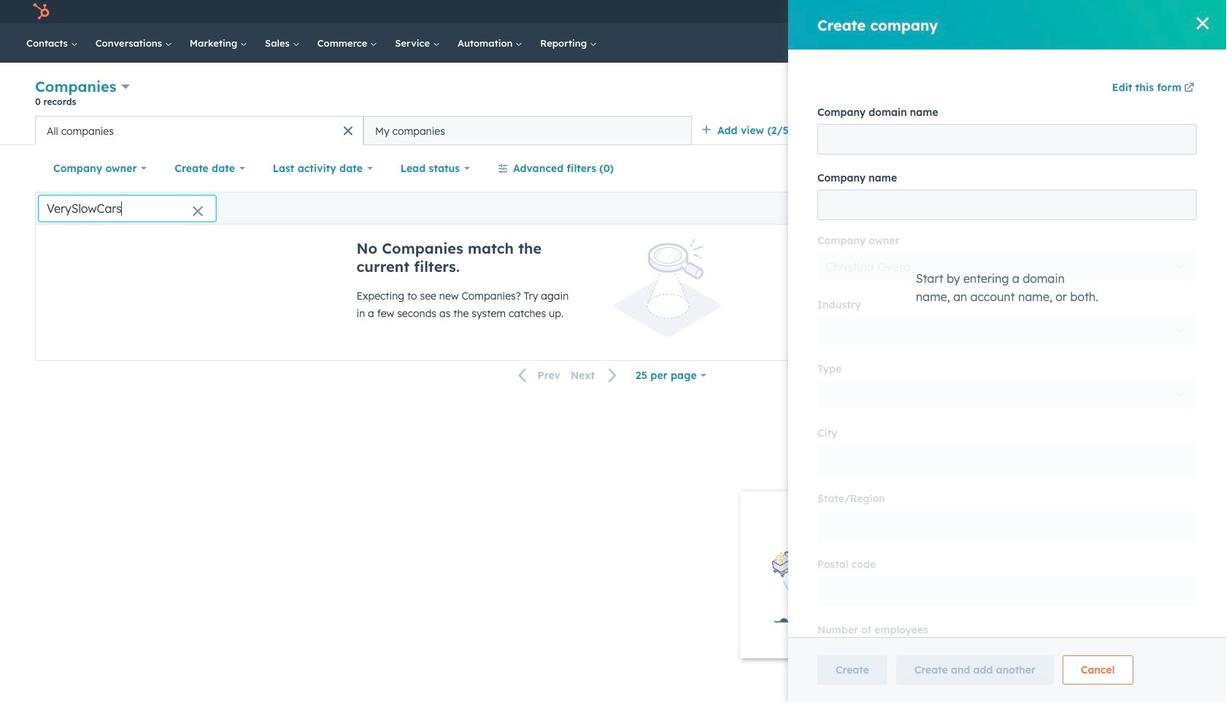 Task type: locate. For each thing, give the bounding box(es) containing it.
pagination navigation
[[510, 366, 626, 386]]

Search name, phone, or domain search field
[[39, 195, 216, 222]]

menu
[[908, 0, 1209, 23]]

marketplaces image
[[1015, 7, 1028, 20]]

banner
[[35, 75, 1191, 116]]

Search HubSpot search field
[[1021, 31, 1175, 55]]



Task type: describe. For each thing, give the bounding box(es) containing it.
close image
[[1185, 511, 1197, 523]]

clear input image
[[192, 206, 204, 218]]

christina overa image
[[1125, 5, 1138, 18]]



Task type: vqa. For each thing, say whether or not it's contained in the screenshot.
this
no



